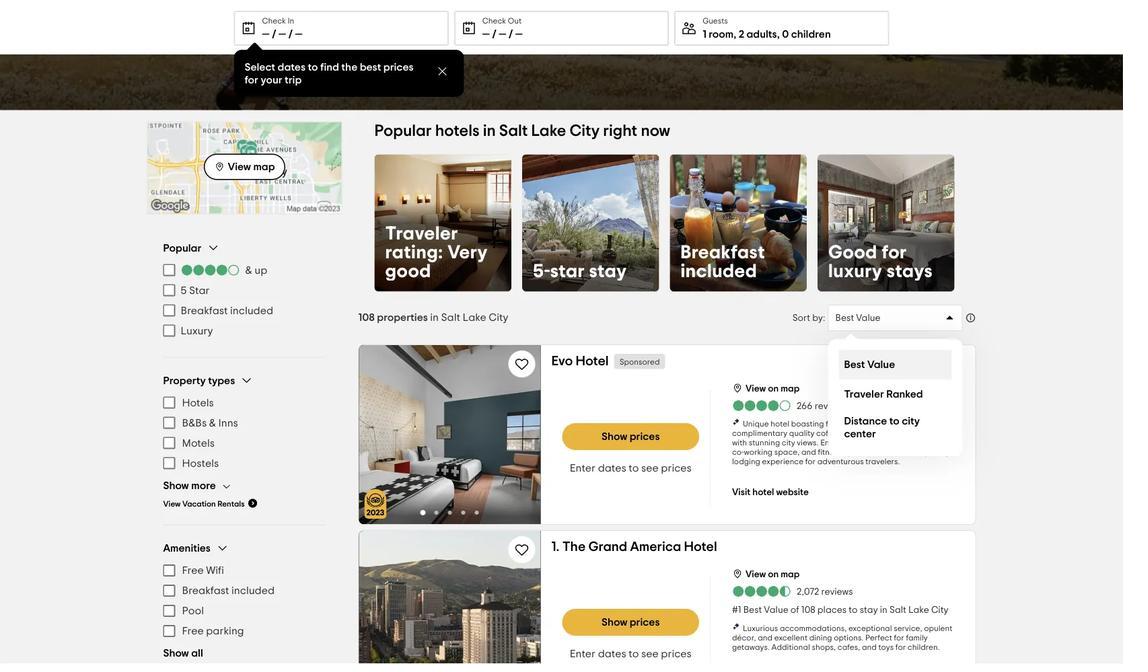 Task type: describe. For each thing, give the bounding box(es) containing it.
up
[[255, 265, 268, 276]]

and down luxurious
[[758, 634, 773, 642]]

best value for "list box" containing best value
[[845, 360, 896, 370]]

luxury
[[829, 262, 883, 281]]

free parking
[[182, 626, 244, 637]]

menu for property types
[[163, 393, 326, 474]]

map for 266
[[781, 385, 800, 394]]

evo hotel
[[552, 355, 609, 368]]

2 vertical spatial value
[[765, 606, 789, 615]]

1. the grand america hotel
[[552, 541, 718, 554]]

show inside button
[[163, 648, 189, 659]]

visit
[[733, 488, 751, 498]]

good for luxury stays
[[829, 243, 934, 281]]

show prices button for 266 reviews
[[563, 424, 700, 450]]

bar
[[944, 430, 957, 438]]

list box containing best value
[[829, 339, 963, 457]]

5-star stay
[[533, 262, 627, 281]]

5-
[[533, 262, 551, 281]]

dates inside select dates to find the best prices for your trip
[[278, 62, 306, 72]]

best value button
[[829, 305, 963, 331]]

city for popular hotels in salt lake city right now
[[570, 123, 600, 139]]

city for 108 properties in salt lake city
[[489, 312, 509, 323]]

popular for popular
[[163, 243, 202, 254]]

1 vertical spatial value
[[868, 360, 896, 370]]

select dates to find the best prices for your trip
[[245, 62, 414, 85]]

2,072 reviews link
[[733, 585, 854, 599]]

good
[[829, 243, 878, 262]]

view on map button for 266 reviews
[[733, 380, 800, 395]]

0 vertical spatial 108
[[359, 312, 375, 323]]

1 horizontal spatial hotel
[[685, 541, 718, 554]]

in
[[288, 17, 294, 25]]

adventurous
[[818, 458, 864, 466]]

view on map for 2,072
[[746, 570, 800, 580]]

4.0 of 5 bubbles. 266 reviews element
[[733, 399, 847, 413]]

to inside select dates to find the best prices for your trip
[[308, 62, 318, 72]]

value inside best value dropdown button
[[857, 313, 881, 323]]

park,
[[941, 439, 960, 447]]

a
[[875, 448, 881, 457]]

2 vertical spatial included
[[232, 586, 275, 597]]

2 horizontal spatial lake
[[909, 606, 930, 615]]

fun,
[[882, 448, 896, 457]]

luxurious accommodations, exceptional service, opulent décor, and excellent dining options. perfect for family getaways. additional shops, cafes, and toys for children.
[[733, 625, 953, 652]]

check for check in — / — / —
[[262, 17, 286, 25]]

the
[[342, 62, 358, 72]]

included inside breakfast included
[[681, 262, 758, 281]]

options. inside unique hotel boasting fantastic rock climbing gym, complimentary quality coffee, stylish design, and rooftop bar with stunning city views. enjoy comfortable beds, a skate park, co-working space, and fitness options. a fun, contemporary lodging experience for adventurous travelers.
[[844, 448, 874, 457]]

5 star
[[181, 285, 210, 296]]

traveler ranked
[[845, 389, 924, 400]]

design,
[[869, 430, 896, 438]]

experience
[[763, 458, 804, 466]]

view inside view vacation rentals link
[[163, 500, 181, 508]]

enter for 266 reviews
[[570, 463, 596, 474]]

wifi
[[206, 566, 224, 576]]

1 vertical spatial included
[[230, 305, 273, 316]]

working
[[744, 448, 773, 457]]

evo
[[552, 355, 573, 368]]

2023 link
[[365, 490, 387, 519]]

free for free wifi
[[182, 566, 204, 576]]

unique hotel boasting fantastic rock climbing gym, complimentary quality coffee, stylish design, and rooftop bar with stunning city views. enjoy comfortable beds, a skate park, co-working space, and fitness options. a fun, contemporary lodging experience for adventurous travelers.
[[733, 420, 960, 466]]

enter for 2,072 reviews
[[570, 649, 596, 660]]

guests 1 room , 2 adults , 0 children
[[703, 17, 831, 40]]

group containing amenities
[[163, 542, 326, 661]]

view vacation rentals link
[[163, 498, 258, 509]]

options. inside luxurious accommodations, exceptional service, opulent décor, and excellent dining options. perfect for family getaways. additional shops, cafes, and toys for children.
[[835, 634, 864, 642]]

best
[[360, 62, 381, 72]]

luxury
[[181, 326, 213, 336]]

for right toys
[[896, 644, 907, 652]]

0 vertical spatial map
[[253, 162, 275, 172]]

266
[[797, 402, 813, 411]]

view on map button for 2,072 reviews
[[733, 566, 800, 581]]

2 horizontal spatial city
[[932, 606, 949, 615]]

website
[[777, 488, 809, 498]]

1 vertical spatial breakfast
[[181, 305, 228, 316]]

now
[[641, 123, 671, 139]]

grand
[[589, 541, 628, 554]]

select
[[245, 62, 275, 72]]

2 , from the left
[[778, 29, 780, 40]]

toys
[[879, 644, 894, 652]]

menu containing & up
[[163, 260, 326, 341]]

dining
[[810, 634, 833, 642]]

sort
[[793, 313, 811, 323]]

in for hotels
[[483, 123, 496, 139]]

co-
[[733, 448, 744, 457]]

view on map for 266
[[746, 385, 800, 394]]

2
[[739, 29, 745, 40]]

2,072
[[797, 588, 820, 597]]

4.5 of 5 bubbles. 2,072 reviews element
[[733, 585, 854, 599]]

hotels
[[182, 398, 214, 408]]

out
[[508, 17, 522, 25]]

a
[[913, 439, 918, 447]]

b&bs & inns
[[182, 418, 238, 429]]

1 — from the left
[[262, 29, 270, 40]]

best for "list box" containing best value
[[845, 360, 866, 370]]

2 vertical spatial in
[[881, 606, 888, 615]]

children
[[792, 29, 831, 40]]

property
[[163, 375, 206, 386]]

2 vertical spatial salt
[[890, 606, 907, 615]]

show all button
[[163, 647, 203, 661]]

traveler rating: very good
[[386, 224, 488, 281]]

best for best value dropdown button
[[836, 313, 855, 323]]

sponsored
[[620, 358, 660, 366]]

all
[[191, 648, 203, 659]]

fantastic
[[826, 420, 859, 428]]

to inside distance to city center
[[890, 416, 900, 427]]

of
[[791, 606, 800, 615]]

1 vertical spatial breakfast included
[[181, 305, 273, 316]]

on for 266 reviews
[[768, 385, 779, 394]]

family
[[907, 634, 928, 642]]

gym,
[[912, 420, 930, 428]]

5
[[181, 285, 187, 296]]

0 vertical spatial breakfast
[[681, 243, 766, 262]]

rating:
[[386, 243, 443, 262]]

view map button
[[204, 154, 286, 180]]

rentals
[[218, 500, 245, 508]]

best value for best value dropdown button
[[836, 313, 881, 323]]

prices inside select dates to find the best prices for your trip
[[384, 62, 414, 72]]

view map
[[228, 162, 275, 172]]

lake for hotels
[[532, 123, 567, 139]]

reviews for 266 reviews
[[815, 402, 847, 411]]

luxurious
[[743, 625, 779, 633]]

1.
[[552, 541, 560, 554]]

& up
[[245, 265, 268, 276]]

view vacation rentals
[[163, 500, 245, 508]]

on for 2,072 reviews
[[768, 570, 779, 580]]

exceptional
[[849, 625, 893, 633]]

4 — from the left
[[483, 29, 490, 40]]

parking
[[206, 626, 244, 637]]

show prices for 2,072 reviews
[[602, 618, 660, 628]]

266 reviews
[[797, 402, 847, 411]]

boasting
[[792, 420, 825, 428]]

0 vertical spatial &
[[245, 265, 252, 276]]

star
[[189, 285, 210, 296]]

luxurious accommodations, exceptional service, opulent décor, and excellent dining options. perfect for family getaways. additional shops, cafes, and toys for children. button
[[733, 623, 965, 653]]

save to a trip image for 266 reviews
[[514, 356, 530, 372]]

and up beds,
[[898, 430, 912, 438]]

contemporary
[[898, 448, 951, 457]]

see for 266 reviews
[[642, 463, 659, 474]]

close image
[[436, 65, 449, 78]]



Task type: vqa. For each thing, say whether or not it's contained in the screenshot.
leftmost the 20
no



Task type: locate. For each thing, give the bounding box(es) containing it.
#
[[733, 606, 739, 615]]

complimentary
[[733, 430, 788, 438]]

1 horizontal spatial lake
[[532, 123, 567, 139]]

0 horizontal spatial lake
[[463, 312, 487, 323]]

4.0 of 5 bubbles image
[[181, 265, 240, 276]]

check
[[262, 17, 286, 25], [483, 17, 506, 25]]

2 vertical spatial dates
[[598, 649, 627, 660]]

3 — from the left
[[295, 29, 303, 40]]

types
[[208, 375, 235, 386]]

2 vertical spatial breakfast
[[182, 586, 229, 597]]

b&bs
[[182, 418, 207, 429]]

1 vertical spatial show prices button
[[563, 609, 700, 636]]

2 enter dates to see prices from the top
[[570, 649, 692, 660]]

1 view on map from the top
[[746, 385, 800, 394]]

0 vertical spatial breakfast included
[[681, 243, 766, 281]]

best inside dropdown button
[[836, 313, 855, 323]]

1 for room
[[703, 29, 707, 40]]

0 vertical spatial reviews
[[815, 402, 847, 411]]

value left of
[[765, 606, 789, 615]]

0 vertical spatial enter dates to see prices
[[570, 463, 692, 474]]

best value
[[836, 313, 881, 323], [845, 360, 896, 370]]

value down luxury
[[857, 313, 881, 323]]

1 vertical spatial stay
[[860, 606, 879, 615]]

pool
[[182, 606, 204, 617]]

in right hotels
[[483, 123, 496, 139]]

salt for properties
[[441, 312, 461, 323]]

0 horizontal spatial &
[[209, 418, 216, 429]]

best value inside dropdown button
[[836, 313, 881, 323]]

perfect
[[866, 634, 893, 642]]

salt right properties on the top left of page
[[441, 312, 461, 323]]

1 horizontal spatial salt
[[500, 123, 528, 139]]

1 inside guests 1 room , 2 adults , 0 children
[[703, 29, 707, 40]]

check inside check in — / — / —
[[262, 17, 286, 25]]

2 show prices button from the top
[[563, 609, 700, 636]]

0 vertical spatial salt
[[500, 123, 528, 139]]

1 horizontal spatial city
[[570, 123, 600, 139]]

1 vertical spatial view on map
[[746, 570, 800, 580]]

menu containing hotels
[[163, 393, 326, 474]]

in right properties on the top left of page
[[431, 312, 439, 323]]

show more
[[163, 480, 216, 491]]

hotel for visit
[[753, 488, 775, 498]]

list box
[[829, 339, 963, 457]]

free down pool
[[182, 626, 204, 637]]

2 check from the left
[[483, 17, 506, 25]]

good for luxury stays link
[[818, 155, 955, 292]]

save to a trip image left the evo
[[514, 356, 530, 372]]

best value inside "list box"
[[845, 360, 896, 370]]

2 view on map from the top
[[746, 570, 800, 580]]

0 horizontal spatial city
[[489, 312, 509, 323]]

and down views.
[[802, 448, 817, 457]]

1 view on map button from the top
[[733, 380, 800, 395]]

3 menu from the top
[[163, 561, 326, 642]]

1 horizontal spatial 108
[[802, 606, 816, 615]]

show
[[602, 432, 628, 442], [163, 480, 189, 491], [602, 618, 628, 628], [163, 648, 189, 659]]

1 horizontal spatial 1
[[739, 606, 742, 615]]

view inside view map button
[[228, 162, 251, 172]]

0 horizontal spatial ,
[[734, 29, 737, 40]]

2 free from the top
[[182, 626, 204, 637]]

visit hotel website
[[733, 488, 809, 498]]

check left out
[[483, 17, 506, 25]]

1 save to a trip image from the top
[[514, 356, 530, 372]]

108 left properties on the top left of page
[[359, 312, 375, 323]]

find
[[321, 62, 339, 72]]

best right #
[[744, 606, 762, 615]]

0 horizontal spatial in
[[431, 312, 439, 323]]

1 see from the top
[[642, 463, 659, 474]]

1 vertical spatial enter dates to see prices
[[570, 649, 692, 660]]

menu for amenities
[[163, 561, 326, 642]]

view on map up 4.0 of 5 bubbles. 266 reviews element
[[746, 385, 800, 394]]

0 vertical spatial 1
[[703, 29, 707, 40]]

best value right by:
[[836, 313, 881, 323]]

for inside unique hotel boasting fantastic rock climbing gym, complimentary quality coffee, stylish design, and rooftop bar with stunning city views. enjoy comfortable beds, a skate park, co-working space, and fitness options. a fun, contemporary lodging experience for adventurous travelers.
[[806, 458, 816, 466]]

1 menu from the top
[[163, 260, 326, 341]]

1 vertical spatial 108
[[802, 606, 816, 615]]

for inside good for luxury stays
[[882, 243, 907, 262]]

included
[[681, 262, 758, 281], [230, 305, 273, 316], [232, 586, 275, 597]]

vacation
[[182, 500, 216, 508]]

reviews up # 1 best value of 108 places to stay in salt lake city
[[822, 588, 854, 597]]

reviews up fantastic
[[815, 402, 847, 411]]

0 vertical spatial best
[[836, 313, 855, 323]]

1 vertical spatial salt
[[441, 312, 461, 323]]

salt for hotels
[[500, 123, 528, 139]]

1 horizontal spatial check
[[483, 17, 506, 25]]

city
[[570, 123, 600, 139], [489, 312, 509, 323], [932, 606, 949, 615]]

2 on from the top
[[768, 570, 779, 580]]

options. down "comfortable"
[[844, 448, 874, 457]]

best inside "list box"
[[845, 360, 866, 370]]

1 vertical spatial in
[[431, 312, 439, 323]]

best value up traveler ranked
[[845, 360, 896, 370]]

2 vertical spatial map
[[781, 570, 800, 580]]

excellent
[[775, 634, 808, 642]]

0 vertical spatial view on map button
[[733, 380, 800, 395]]

group
[[163, 241, 326, 341], [163, 374, 326, 509], [163, 542, 326, 661]]

1 vertical spatial dates
[[598, 463, 627, 474]]

the grand america hotel centrally located in downtown salt lake city utah. image
[[359, 531, 541, 665]]

lodging
[[733, 458, 761, 466]]

1 vertical spatial view on map button
[[733, 566, 800, 581]]

for right good
[[882, 243, 907, 262]]

4 / from the left
[[509, 29, 513, 40]]

1 enter from the top
[[570, 463, 596, 474]]

city inside unique hotel boasting fantastic rock climbing gym, complimentary quality coffee, stylish design, and rooftop bar with stunning city views. enjoy comfortable beds, a skate park, co-working space, and fitness options. a fun, contemporary lodging experience for adventurous travelers.
[[782, 439, 796, 447]]

1 on from the top
[[768, 385, 779, 394]]

popular
[[375, 123, 432, 139], [163, 243, 202, 254]]

city up space,
[[782, 439, 796, 447]]

hotel down 266 reviews link on the bottom right
[[771, 420, 790, 428]]

for inside select dates to find the best prices for your trip
[[245, 74, 259, 85]]

very
[[448, 243, 488, 262]]

save to a trip image
[[514, 356, 530, 372], [514, 542, 530, 558]]

evo hotel link
[[552, 354, 609, 370]]

in for properties
[[431, 312, 439, 323]]

traveler for ranked
[[845, 389, 885, 400]]

traveler inside "list box"
[[845, 389, 885, 400]]

travelers.
[[866, 458, 901, 466]]

popular inside group
[[163, 243, 202, 254]]

1 / from the left
[[272, 29, 276, 40]]

enter dates to see prices for 266
[[570, 463, 692, 474]]

1 vertical spatial options.
[[835, 634, 864, 642]]

1 vertical spatial lake
[[463, 312, 487, 323]]

0
[[783, 29, 789, 40]]

1 vertical spatial show prices
[[602, 618, 660, 628]]

0 vertical spatial show prices button
[[563, 424, 700, 450]]

1 free from the top
[[182, 566, 204, 576]]

traveler up distance at the bottom of page
[[845, 389, 885, 400]]

by:
[[813, 313, 826, 323]]

center
[[845, 429, 877, 439]]

best right by:
[[836, 313, 855, 323]]

0 vertical spatial city
[[570, 123, 600, 139]]

2 menu from the top
[[163, 393, 326, 474]]

1 horizontal spatial popular
[[375, 123, 432, 139]]

for down views.
[[806, 458, 816, 466]]

map for 2,072
[[781, 570, 800, 580]]

menu containing free wifi
[[163, 561, 326, 642]]

1 vertical spatial hotel
[[685, 541, 718, 554]]

2 horizontal spatial salt
[[890, 606, 907, 615]]

city up rooftop
[[903, 416, 921, 427]]

and down perfect
[[863, 644, 877, 652]]

1 up décor,
[[739, 606, 742, 615]]

0 vertical spatial hotel
[[771, 420, 790, 428]]

view on map
[[746, 385, 800, 394], [746, 570, 800, 580]]

2 view on map button from the top
[[733, 566, 800, 581]]

on up 4.0 of 5 bubbles. 266 reviews element
[[768, 385, 779, 394]]

0 vertical spatial on
[[768, 385, 779, 394]]

for down "service,"
[[895, 634, 905, 642]]

map
[[253, 162, 275, 172], [781, 385, 800, 394], [781, 570, 800, 580]]

hotel right america
[[685, 541, 718, 554]]

show all
[[163, 648, 203, 659]]

266 reviews link
[[733, 399, 847, 413]]

0 vertical spatial popular
[[375, 123, 432, 139]]

adults
[[747, 29, 778, 40]]

guests
[[703, 17, 728, 25]]

rock
[[861, 420, 877, 428]]

0 vertical spatial stay
[[590, 262, 627, 281]]

group containing popular
[[163, 241, 326, 341]]

1 vertical spatial hotel
[[753, 488, 775, 498]]

1 horizontal spatial traveler
[[845, 389, 885, 400]]

city inside distance to city center
[[903, 416, 921, 427]]

6 — from the left
[[516, 29, 523, 40]]

1 left room
[[703, 29, 707, 40]]

0 horizontal spatial hotel
[[576, 355, 609, 368]]

0 vertical spatial city
[[903, 416, 921, 427]]

stay right the star
[[590, 262, 627, 281]]

reviews for 2,072 reviews
[[822, 588, 854, 597]]

2 see from the top
[[642, 649, 659, 660]]

0 horizontal spatial city
[[782, 439, 796, 447]]

check inside check out — / — / —
[[483, 17, 506, 25]]

0 horizontal spatial salt
[[441, 312, 461, 323]]

good
[[386, 262, 431, 281]]

0 horizontal spatial 108
[[359, 312, 375, 323]]

lake for properties
[[463, 312, 487, 323]]

right
[[604, 123, 638, 139]]

0 vertical spatial best value
[[836, 313, 881, 323]]

show prices for 266 reviews
[[602, 432, 660, 442]]

places
[[818, 606, 847, 615]]

hotel right the visit
[[753, 488, 775, 498]]

salt up "service,"
[[890, 606, 907, 615]]

1 vertical spatial popular
[[163, 243, 202, 254]]

inns
[[219, 418, 238, 429]]

3 / from the left
[[492, 29, 497, 40]]

for down select
[[245, 74, 259, 85]]

hotel for unique
[[771, 420, 790, 428]]

1 horizontal spatial in
[[483, 123, 496, 139]]

2 vertical spatial city
[[932, 606, 949, 615]]

& left inns
[[209, 418, 216, 429]]

0 vertical spatial show prices
[[602, 432, 660, 442]]

dates
[[278, 62, 306, 72], [598, 463, 627, 474], [598, 649, 627, 660]]

2 vertical spatial breakfast included
[[182, 586, 275, 597]]

show inside dropdown button
[[163, 480, 189, 491]]

0 vertical spatial in
[[483, 123, 496, 139]]

1 vertical spatial &
[[209, 418, 216, 429]]

1 vertical spatial best
[[845, 360, 866, 370]]

menu
[[163, 260, 326, 341], [163, 393, 326, 474], [163, 561, 326, 642]]

in
[[483, 123, 496, 139], [431, 312, 439, 323], [881, 606, 888, 615]]

3 group from the top
[[163, 542, 326, 661]]

1 check from the left
[[262, 17, 286, 25]]

1 horizontal spatial &
[[245, 265, 252, 276]]

2 save to a trip image from the top
[[514, 542, 530, 558]]

traveler up good
[[386, 224, 459, 243]]

hotel
[[771, 420, 790, 428], [753, 488, 775, 498]]

2 — from the left
[[279, 29, 286, 40]]

show prices button
[[563, 424, 700, 450], [563, 609, 700, 636]]

0 vertical spatial free
[[182, 566, 204, 576]]

salt right hotels
[[500, 123, 528, 139]]

show prices button for 2,072 reviews
[[563, 609, 700, 636]]

1 vertical spatial group
[[163, 374, 326, 509]]

, left 0
[[778, 29, 780, 40]]

2 vertical spatial lake
[[909, 606, 930, 615]]

check for check out — / — / —
[[483, 17, 506, 25]]

stay up exceptional
[[860, 606, 879, 615]]

0 vertical spatial options.
[[844, 448, 874, 457]]

1 group from the top
[[163, 241, 326, 341]]

1 vertical spatial menu
[[163, 393, 326, 474]]

1 show prices button from the top
[[563, 424, 700, 450]]

enter
[[570, 463, 596, 474], [570, 649, 596, 660]]

opulent
[[925, 625, 953, 633]]

see for 2,072 reviews
[[642, 649, 659, 660]]

2 enter from the top
[[570, 649, 596, 660]]

1 for best
[[739, 606, 742, 615]]

1 vertical spatial best value
[[845, 360, 896, 370]]

1 horizontal spatial ,
[[778, 29, 780, 40]]

1 vertical spatial save to a trip image
[[514, 542, 530, 558]]

your
[[261, 74, 283, 85]]

getaways.
[[733, 644, 770, 652]]

on
[[768, 385, 779, 394], [768, 570, 779, 580]]

value
[[857, 313, 881, 323], [868, 360, 896, 370], [765, 606, 789, 615]]

view on map up 2,072 reviews link
[[746, 570, 800, 580]]

room
[[709, 29, 734, 40]]

hotel inside unique hotel boasting fantastic rock climbing gym, complimentary quality coffee, stylish design, and rooftop bar with stunning city views. enjoy comfortable beds, a skate park, co-working space, and fitness options. a fun, contemporary lodging experience for adventurous travelers.
[[771, 420, 790, 428]]

1 enter dates to see prices from the top
[[570, 463, 692, 474]]

stay inside 5-star stay link
[[590, 262, 627, 281]]

climbing
[[879, 420, 910, 428]]

unique
[[743, 420, 769, 428]]

1 , from the left
[[734, 29, 737, 40]]

distance
[[845, 416, 888, 427]]

check left in
[[262, 17, 286, 25]]

city
[[903, 416, 921, 427], [782, 439, 796, 447]]

hotel right the evo
[[576, 355, 609, 368]]

traveler inside traveler rating: very good
[[386, 224, 459, 243]]

1 vertical spatial on
[[768, 570, 779, 580]]

best
[[836, 313, 855, 323], [845, 360, 866, 370], [744, 606, 762, 615]]

1 vertical spatial free
[[182, 626, 204, 637]]

1 horizontal spatial city
[[903, 416, 921, 427]]

in up exceptional
[[881, 606, 888, 615]]

popular left hotels
[[375, 123, 432, 139]]

1 vertical spatial 1
[[739, 606, 742, 615]]

,
[[734, 29, 737, 40], [778, 29, 780, 40]]

5 — from the left
[[499, 29, 507, 40]]

dates for 2,072
[[598, 649, 627, 660]]

2 group from the top
[[163, 374, 326, 509]]

1 vertical spatial enter
[[570, 649, 596, 660]]

popular up '4.0 of 5 bubbles' image
[[163, 243, 202, 254]]

0 vertical spatial value
[[857, 313, 881, 323]]

on up 2,072 reviews link
[[768, 570, 779, 580]]

2 horizontal spatial in
[[881, 606, 888, 615]]

best up traveler ranked
[[845, 360, 866, 370]]

save to a trip image left the 1.
[[514, 542, 530, 558]]

5-star stay link
[[523, 155, 660, 292]]

view on map button up 2,072 reviews link
[[733, 566, 800, 581]]

free for free parking
[[182, 626, 204, 637]]

108 properties in salt lake city
[[359, 312, 509, 323]]

1 vertical spatial traveler
[[845, 389, 885, 400]]

free
[[182, 566, 204, 576], [182, 626, 204, 637]]

the
[[563, 541, 586, 554]]

dates for 266
[[598, 463, 627, 474]]

see
[[642, 463, 659, 474], [642, 649, 659, 660]]

108 right of
[[802, 606, 816, 615]]

save to a trip image for 2,072 reviews
[[514, 542, 530, 558]]

0 vertical spatial included
[[681, 262, 758, 281]]

comfortable
[[843, 439, 888, 447]]

service,
[[894, 625, 923, 633]]

0 vertical spatial hotel
[[576, 355, 609, 368]]

view on map button up 4.0 of 5 bubbles. 266 reviews element
[[733, 380, 800, 395]]

popular for popular hotels in salt lake city right now
[[375, 123, 432, 139]]

1 vertical spatial map
[[781, 385, 800, 394]]

additional
[[772, 644, 811, 652]]

, left 2 at top
[[734, 29, 737, 40]]

0 horizontal spatial traveler
[[386, 224, 459, 243]]

carousel of images figure
[[359, 345, 541, 525]]

value up traveler ranked
[[868, 360, 896, 370]]

amenities
[[163, 543, 211, 554]]

1 vertical spatial see
[[642, 649, 659, 660]]

2 vertical spatial menu
[[163, 561, 326, 642]]

traveler rating: very good link
[[375, 155, 512, 292]]

group containing property types
[[163, 374, 326, 509]]

rooftop
[[914, 430, 942, 438]]

enter dates to see prices for 2,072
[[570, 649, 692, 660]]

1 vertical spatial city
[[489, 312, 509, 323]]

0 vertical spatial traveler
[[386, 224, 459, 243]]

2 / from the left
[[288, 29, 293, 40]]

2 show prices from the top
[[602, 618, 660, 628]]

children.
[[908, 644, 941, 652]]

& left up
[[245, 265, 252, 276]]

stays
[[887, 262, 934, 281]]

2 vertical spatial best
[[744, 606, 762, 615]]

check out — / — / —
[[483, 17, 523, 40]]

properties
[[377, 312, 428, 323]]

2 vertical spatial group
[[163, 542, 326, 661]]

traveler for rating:
[[386, 224, 459, 243]]

0 vertical spatial dates
[[278, 62, 306, 72]]

free left the wifi
[[182, 566, 204, 576]]

1 show prices from the top
[[602, 432, 660, 442]]

0 vertical spatial view on map
[[746, 385, 800, 394]]

show prices
[[602, 432, 660, 442], [602, 618, 660, 628]]

0 horizontal spatial check
[[262, 17, 286, 25]]

options. up cafes,
[[835, 634, 864, 642]]

1 horizontal spatial stay
[[860, 606, 879, 615]]



